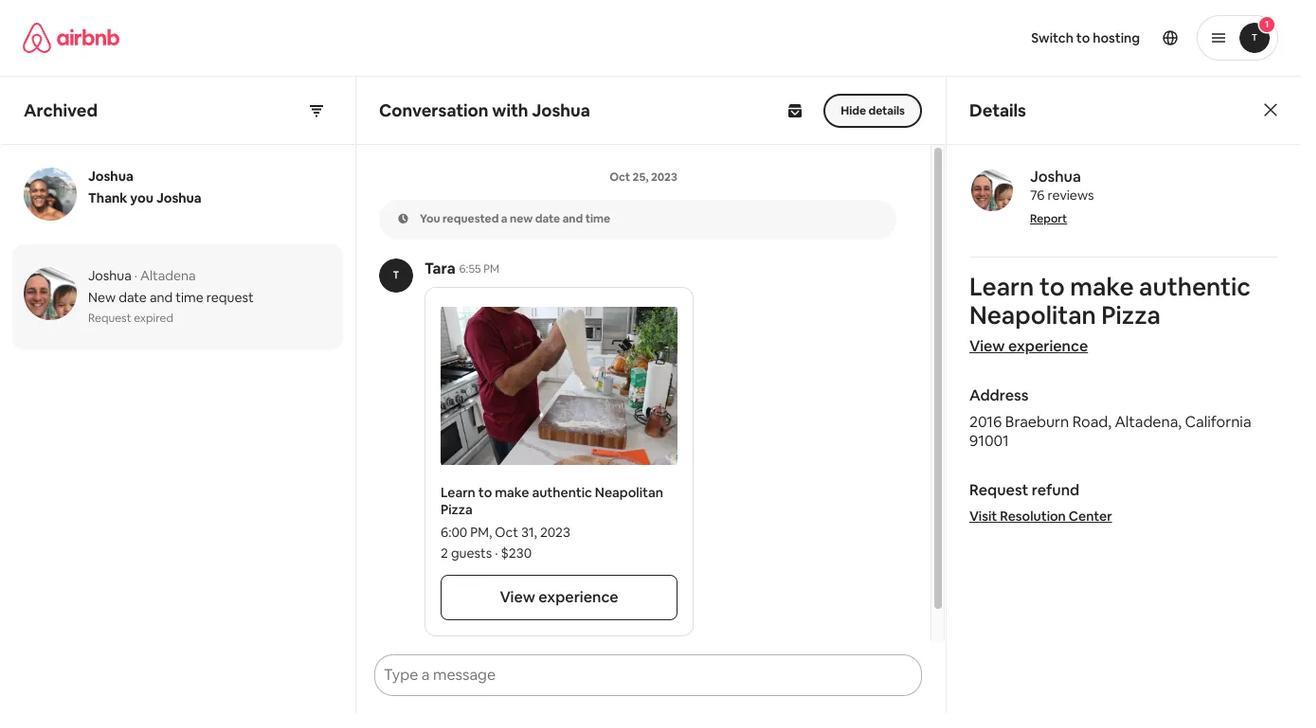 Task type: describe. For each thing, give the bounding box(es) containing it.
airbnb service says you requested a new date and time. sent oct 25, 2023, 6:55 pm group
[[358, 147, 929, 240]]

experience inside "button"
[[539, 588, 619, 608]]

2023 inside group
[[651, 170, 678, 185]]

tara 6:55 pm
[[425, 259, 500, 279]]

joshua thank you joshua
[[88, 168, 202, 207]]

altadena
[[140, 267, 196, 284]]

switch to hosting link
[[1020, 18, 1152, 58]]

view inside "button"
[[500, 588, 535, 608]]

pizza for learn to make authentic neapolitan pizza view experience
[[1102, 300, 1161, 332]]

oct inside group
[[610, 170, 630, 185]]

authentic for learn to make authentic neapolitan pizza view experience
[[1139, 271, 1251, 303]]

learn to make authentic neapolitan pizza 6:00 pm, oct 31, 2023 2 guests · $230
[[441, 484, 663, 562]]

visit resolution center link
[[970, 508, 1112, 525]]

91001
[[970, 431, 1009, 451]]

oct inside learn to make authentic neapolitan pizza 6:00 pm, oct 31, 2023 2 guests · $230
[[495, 524, 518, 541]]

76
[[1030, 187, 1045, 204]]

6:00
[[441, 524, 468, 541]]

date for new
[[535, 211, 560, 227]]

oct 25, 2023
[[610, 170, 678, 185]]

time for a
[[585, 211, 610, 227]]

view experience link
[[970, 336, 1088, 356]]

1 button
[[1197, 15, 1279, 61]]

you
[[130, 190, 154, 207]]

learn for learn to make authentic neapolitan pizza view experience
[[970, 271, 1035, 303]]

joshua · altadena new date and time request request expired
[[88, 267, 254, 326]]

tara
[[425, 259, 456, 279]]

2023 inside learn to make authentic neapolitan pizza 6:00 pm, oct 31, 2023 2 guests · $230
[[540, 524, 571, 541]]

joshua for joshua 76 reviews report
[[1030, 167, 1081, 187]]

details
[[970, 99, 1027, 121]]

· inside learn to make authentic neapolitan pizza 6:00 pm, oct 31, 2023 2 guests · $230
[[495, 545, 498, 562]]

to for learn to make authentic neapolitan pizza 6:00 pm, oct 31, 2023 2 guests · $230
[[478, 484, 492, 501]]

6:55
[[459, 262, 481, 277]]

details
[[869, 103, 905, 118]]

california
[[1185, 412, 1252, 432]]

date for new
[[119, 289, 147, 306]]

request refund visit resolution center
[[970, 481, 1112, 525]]

joshua 76 reviews report
[[1030, 167, 1094, 227]]

hide
[[841, 103, 866, 118]]

report button
[[1030, 211, 1068, 227]]

joshua image
[[972, 170, 1013, 211]]

󱠂
[[398, 210, 409, 227]]

switch to hosting
[[1032, 29, 1140, 46]]

visit
[[970, 508, 997, 525]]

make for learn to make authentic neapolitan pizza view experience
[[1070, 271, 1134, 303]]

list of conversations group
[[1, 145, 355, 354]]

switch
[[1032, 29, 1074, 46]]

25,
[[633, 170, 649, 185]]

Type a message text field
[[376, 657, 886, 695]]

new
[[88, 289, 116, 306]]

hide details button
[[824, 93, 922, 127]]

messaging page main contents element
[[0, 76, 1301, 715]]

you requested a new date and time
[[420, 211, 610, 227]]

a
[[501, 211, 508, 227]]

and for new
[[150, 289, 173, 306]]

and for new
[[563, 211, 583, 227]]

expired
[[134, 311, 173, 326]]

guests
[[451, 545, 492, 562]]

hosting
[[1093, 29, 1140, 46]]

reviews
[[1048, 187, 1094, 204]]



Task type: vqa. For each thing, say whether or not it's contained in the screenshot.
2nd the 2 from right
no



Task type: locate. For each thing, give the bounding box(es) containing it.
2 horizontal spatial to
[[1077, 29, 1090, 46]]

to inside learn to make authentic neapolitan pizza view experience
[[1040, 271, 1065, 303]]

2023 right "31,"
[[540, 524, 571, 541]]

joshua inside joshua · altadena new date and time request request expired
[[88, 267, 131, 284]]

0 horizontal spatial request
[[88, 311, 131, 326]]

time down oct 25, 2023
[[585, 211, 610, 227]]

1 vertical spatial view
[[500, 588, 535, 608]]

select to open user profile for tara image
[[379, 259, 413, 293], [379, 259, 413, 293]]

1 horizontal spatial to
[[1040, 271, 1065, 303]]

address
[[970, 386, 1029, 406]]

1 vertical spatial learn
[[441, 484, 476, 501]]

0 horizontal spatial experience
[[539, 588, 619, 608]]

and right new
[[563, 211, 583, 227]]

make inside learn to make authentic neapolitan pizza view experience
[[1070, 271, 1134, 303]]

0 vertical spatial experience
[[1008, 336, 1088, 356]]

learn inside learn to make authentic neapolitan pizza view experience
[[970, 271, 1035, 303]]

experience up 'address'
[[1008, 336, 1088, 356]]

· left $230 on the left of page
[[495, 545, 498, 562]]

neapolitan for learn to make authentic neapolitan pizza view experience
[[970, 300, 1097, 332]]

learn
[[970, 271, 1035, 303], [441, 484, 476, 501]]

0 horizontal spatial neapolitan
[[595, 484, 663, 501]]

2 vertical spatial to
[[478, 484, 492, 501]]

to right switch
[[1077, 29, 1090, 46]]

1 horizontal spatial authentic
[[1139, 271, 1251, 303]]

archived
[[24, 99, 98, 121]]

1 vertical spatial and
[[150, 289, 173, 306]]

0 horizontal spatial pizza
[[441, 501, 473, 519]]

request inside request refund visit resolution center
[[970, 481, 1029, 500]]

resolution
[[1000, 508, 1066, 525]]

0 vertical spatial 2023
[[651, 170, 678, 185]]

1 vertical spatial experience
[[539, 588, 619, 608]]

time
[[585, 211, 610, 227], [176, 289, 204, 306]]

2
[[441, 545, 448, 562]]

2023 right 25,
[[651, 170, 678, 185]]

1 horizontal spatial ·
[[495, 545, 498, 562]]

refund
[[1032, 481, 1080, 500]]

0 vertical spatial oct
[[610, 170, 630, 185]]

learn up view experience link
[[970, 271, 1035, 303]]

0 vertical spatial time
[[585, 211, 610, 227]]

road,
[[1073, 412, 1112, 432]]

1 vertical spatial oct
[[495, 524, 518, 541]]

make inside learn to make authentic neapolitan pizza 6:00 pm, oct 31, 2023 2 guests · $230
[[495, 484, 529, 501]]

0 vertical spatial view
[[970, 336, 1005, 356]]

· left altadena
[[134, 267, 137, 284]]

joshua for joshua thank you joshua
[[88, 168, 133, 185]]

1 horizontal spatial oct
[[610, 170, 630, 185]]

make up "31,"
[[495, 484, 529, 501]]

0 vertical spatial date
[[535, 211, 560, 227]]

center
[[1069, 508, 1112, 525]]

neapolitan inside learn to make authentic neapolitan pizza view experience
[[970, 300, 1097, 332]]

to for learn to make authentic neapolitan pizza view experience
[[1040, 271, 1065, 303]]

1 vertical spatial pizza
[[441, 501, 473, 519]]

2016
[[970, 412, 1002, 432]]

1 vertical spatial to
[[1040, 271, 1065, 303]]

view down $230 on the left of page
[[500, 588, 535, 608]]

1 horizontal spatial and
[[563, 211, 583, 227]]

0 horizontal spatial ·
[[134, 267, 137, 284]]

joshua up 'report'
[[1030, 167, 1081, 187]]

joshua right the you at the top
[[156, 190, 202, 207]]

0 vertical spatial make
[[1070, 271, 1134, 303]]

time inside joshua · altadena new date and time request request expired
[[176, 289, 204, 306]]

and
[[563, 211, 583, 227], [150, 289, 173, 306]]

date inside joshua · altadena new date and time request request expired
[[119, 289, 147, 306]]

joshua inside joshua 76 reviews report
[[1030, 167, 1081, 187]]

1 horizontal spatial neapolitan
[[970, 300, 1097, 332]]

make
[[1070, 271, 1134, 303], [495, 484, 529, 501]]

to
[[1077, 29, 1090, 46], [1040, 271, 1065, 303], [478, 484, 492, 501]]

neapolitan inside learn to make authentic neapolitan pizza 6:00 pm, oct 31, 2023 2 guests · $230
[[595, 484, 663, 501]]

to inside learn to make authentic neapolitan pizza 6:00 pm, oct 31, 2023 2 guests · $230
[[478, 484, 492, 501]]

1 vertical spatial date
[[119, 289, 147, 306]]

to up view experience link
[[1040, 271, 1065, 303]]

view inside learn to make authentic neapolitan pizza view experience
[[970, 336, 1005, 356]]

0 horizontal spatial view
[[500, 588, 535, 608]]

learn for learn to make authentic neapolitan pizza 6:00 pm, oct 31, 2023 2 guests · $230
[[441, 484, 476, 501]]

to up pm,
[[478, 484, 492, 501]]

1
[[1265, 18, 1269, 30]]

end of inbox data group
[[1, 350, 355, 354]]

31,
[[521, 524, 537, 541]]

time for altadena
[[176, 289, 204, 306]]

0 horizontal spatial learn
[[441, 484, 476, 501]]

0 horizontal spatial oct
[[495, 524, 518, 541]]

1 vertical spatial request
[[970, 481, 1029, 500]]

to for switch to hosting
[[1077, 29, 1090, 46]]

1 horizontal spatial learn
[[970, 271, 1035, 303]]

filter conversations. current filter: archived conversations image
[[309, 103, 324, 118]]

neapolitan for learn to make authentic neapolitan pizza 6:00 pm, oct 31, 2023 2 guests · $230
[[595, 484, 663, 501]]

experience
[[1008, 336, 1088, 356], [539, 588, 619, 608]]

authentic
[[1139, 271, 1251, 303], [532, 484, 592, 501]]

0 vertical spatial ·
[[134, 267, 137, 284]]

0 vertical spatial learn
[[970, 271, 1035, 303]]

0 horizontal spatial to
[[478, 484, 492, 501]]

learn inside learn to make authentic neapolitan pizza 6:00 pm, oct 31, 2023 2 guests · $230
[[441, 484, 476, 501]]

report
[[1030, 211, 1068, 227]]

request down new
[[88, 311, 131, 326]]

1 vertical spatial 2023
[[540, 524, 571, 541]]

·
[[134, 267, 137, 284], [495, 545, 498, 562]]

0 vertical spatial authentic
[[1139, 271, 1251, 303]]

date up expired
[[119, 289, 147, 306]]

$230
[[501, 545, 532, 562]]

joshua up new
[[88, 267, 131, 284]]

to inside profile element
[[1077, 29, 1090, 46]]

date
[[535, 211, 560, 227], [119, 289, 147, 306]]

thank
[[88, 190, 127, 207]]

1 horizontal spatial view
[[970, 336, 1005, 356]]

1 vertical spatial make
[[495, 484, 529, 501]]

0 vertical spatial neapolitan
[[970, 300, 1097, 332]]

time inside group
[[585, 211, 610, 227]]

1 vertical spatial neapolitan
[[595, 484, 663, 501]]

1 horizontal spatial 2023
[[651, 170, 678, 185]]

profile element
[[673, 0, 1279, 76]]

view
[[970, 336, 1005, 356], [500, 588, 535, 608]]

pizza
[[1102, 300, 1161, 332], [441, 501, 473, 519]]

2023
[[651, 170, 678, 185], [540, 524, 571, 541]]

authentic for learn to make authentic neapolitan pizza 6:00 pm, oct 31, 2023 2 guests · $230
[[532, 484, 592, 501]]

requested
[[443, 211, 499, 227]]

braeburn
[[1006, 412, 1069, 432]]

request
[[88, 311, 131, 326], [970, 481, 1029, 500]]

request up 'visit' on the bottom right
[[970, 481, 1029, 500]]

1 vertical spatial ·
[[495, 545, 498, 562]]

joshua right "with"
[[532, 99, 590, 121]]

authentic inside learn to make authentic neapolitan pizza 6:00 pm, oct 31, 2023 2 guests · $230
[[532, 484, 592, 501]]

1 horizontal spatial make
[[1070, 271, 1134, 303]]

view up 'address'
[[970, 336, 1005, 356]]

pm
[[484, 262, 500, 277]]

pizza for learn to make authentic neapolitan pizza 6:00 pm, oct 31, 2023 2 guests · $230
[[441, 501, 473, 519]]

altadena,
[[1115, 412, 1182, 432]]

authentic inside learn to make authentic neapolitan pizza view experience
[[1139, 271, 1251, 303]]

0 horizontal spatial make
[[495, 484, 529, 501]]

make for learn to make authentic neapolitan pizza 6:00 pm, oct 31, 2023 2 guests · $230
[[495, 484, 529, 501]]

0 vertical spatial to
[[1077, 29, 1090, 46]]

hide details
[[841, 103, 905, 118]]

oct left "31,"
[[495, 524, 518, 541]]

experience down learn to make authentic neapolitan pizza 6:00 pm, oct 31, 2023 2 guests · $230
[[539, 588, 619, 608]]

pizza inside learn to make authentic neapolitan pizza 6:00 pm, oct 31, 2023 2 guests · $230
[[441, 501, 473, 519]]

1 vertical spatial authentic
[[532, 484, 592, 501]]

new
[[510, 211, 533, 227]]

learn up 6:00
[[441, 484, 476, 501]]

address 2016 braeburn road, altadena, california 91001
[[970, 386, 1252, 451]]

0 vertical spatial request
[[88, 311, 131, 326]]

tara button
[[425, 259, 456, 280]]

learn to make authentic neapolitan pizza view experience
[[970, 271, 1251, 356]]

oct left 25,
[[610, 170, 630, 185]]

conversation with joshua
[[379, 99, 590, 121]]

experience inside learn to make authentic neapolitan pizza view experience
[[1008, 336, 1088, 356]]

neapolitan
[[970, 300, 1097, 332], [595, 484, 663, 501]]

0 horizontal spatial and
[[150, 289, 173, 306]]

1 horizontal spatial request
[[970, 481, 1029, 500]]

oct
[[610, 170, 630, 185], [495, 524, 518, 541]]

time down altadena
[[176, 289, 204, 306]]

pm,
[[470, 524, 492, 541]]

0 horizontal spatial date
[[119, 289, 147, 306]]

· inside joshua · altadena new date and time request request expired
[[134, 267, 137, 284]]

0 horizontal spatial 2023
[[540, 524, 571, 541]]

0 horizontal spatial time
[[176, 289, 204, 306]]

and inside group
[[563, 211, 583, 227]]

pizza inside learn to make authentic neapolitan pizza view experience
[[1102, 300, 1161, 332]]

1 horizontal spatial experience
[[1008, 336, 1088, 356]]

view experience
[[500, 588, 619, 608]]

make up view experience link
[[1070, 271, 1134, 303]]

request
[[206, 289, 254, 306]]

1 horizontal spatial time
[[585, 211, 610, 227]]

0 horizontal spatial authentic
[[532, 484, 592, 501]]

you
[[420, 211, 440, 227]]

date inside airbnb service says you requested a new date and time. sent oct 25, 2023, 6:55 pm group
[[535, 211, 560, 227]]

date right new
[[535, 211, 560, 227]]

1 horizontal spatial pizza
[[1102, 300, 1161, 332]]

joshua for joshua · altadena new date and time request request expired
[[88, 267, 131, 284]]

request inside joshua · altadena new date and time request request expired
[[88, 311, 131, 326]]

and up expired
[[150, 289, 173, 306]]

joshua up thank
[[88, 168, 133, 185]]

and inside joshua · altadena new date and time request request expired
[[150, 289, 173, 306]]

0 vertical spatial pizza
[[1102, 300, 1161, 332]]

with
[[492, 99, 528, 121]]

conversation
[[379, 99, 489, 121]]

1 vertical spatial time
[[176, 289, 204, 306]]

view experience button
[[441, 575, 678, 621]]

1 horizontal spatial date
[[535, 211, 560, 227]]

joshua
[[532, 99, 590, 121], [1030, 167, 1081, 187], [88, 168, 133, 185], [156, 190, 202, 207], [88, 267, 131, 284]]

0 vertical spatial and
[[563, 211, 583, 227]]



